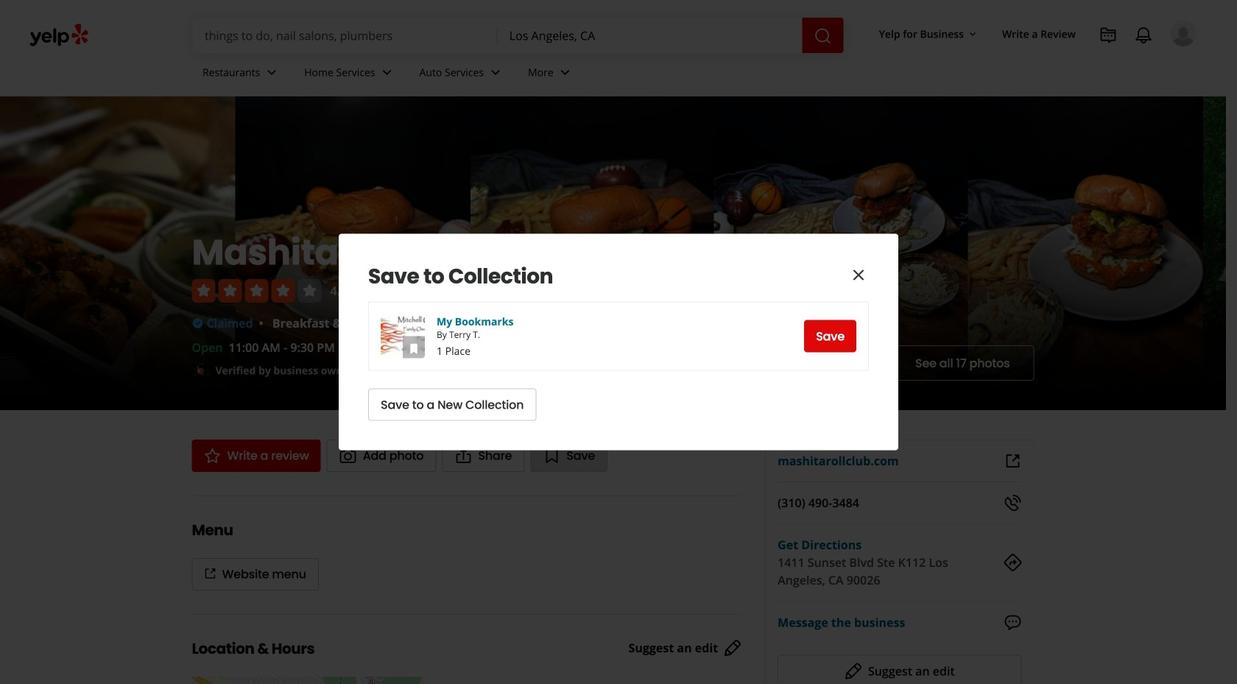 Task type: locate. For each thing, give the bounding box(es) containing it.
1 horizontal spatial 24 chevron down v2 image
[[557, 64, 574, 81]]

business categories element
[[191, 53, 1197, 96]]

1 horizontal spatial 24 pencil v2 image
[[845, 663, 863, 680]]

photo of mashita club - los angeles, ca, us. chicken sandwich image
[[235, 96, 471, 410]]

16 save v2 image
[[408, 343, 420, 355]]

photo of mashita club - los angeles, ca, us. image
[[714, 96, 968, 410], [1204, 96, 1237, 410]]

16 external link v2 image
[[204, 568, 216, 580]]

24 camera v2 image
[[339, 447, 357, 465]]

location & hours element
[[168, 614, 765, 684]]

24 pencil v2 image
[[724, 640, 742, 657], [845, 663, 863, 680]]

map image
[[192, 677, 424, 684]]

user actions element
[[867, 18, 1218, 109]]

region
[[368, 263, 869, 421]]

dialog
[[0, 0, 1237, 684]]

0 horizontal spatial 24 chevron down v2 image
[[378, 64, 396, 81]]

photo of mashita club - los angeles, ca, us. sunset blvd roll with salmon sashimi and miso soup image
[[0, 96, 235, 410]]

2 24 chevron down v2 image from the left
[[487, 64, 505, 81]]

0 horizontal spatial photo of mashita club - los angeles, ca, us. image
[[714, 96, 968, 410]]

24 pencil v2 image inside location & hours element
[[724, 640, 742, 657]]

24 share v2 image
[[455, 447, 472, 465]]

1 horizontal spatial photo of mashita club - los angeles, ca, us. image
[[1204, 96, 1237, 410]]

24 chevron down v2 image
[[378, 64, 396, 81], [557, 64, 574, 81]]

None search field
[[193, 18, 844, 53]]

24 star v2 image
[[204, 447, 221, 465]]

24 save outline v2 image
[[543, 447, 561, 465]]

2 photo of mashita club - los angeles, ca, us. image from the left
[[1204, 96, 1237, 410]]

0 horizontal spatial 24 chevron down v2 image
[[263, 64, 281, 81]]

menu element
[[168, 496, 742, 591]]

business phone number image
[[1004, 494, 1022, 512]]

0 vertical spatial 24 pencil v2 image
[[724, 640, 742, 657]]

directions to the business image
[[1004, 554, 1022, 572], [1004, 554, 1022, 572]]

message the business image
[[1004, 614, 1022, 632], [1004, 614, 1022, 632]]

24 chevron down v2 image
[[263, 64, 281, 81], [487, 64, 505, 81]]

0 horizontal spatial 24 pencil v2 image
[[724, 640, 742, 657]]

1 horizontal spatial 24 chevron down v2 image
[[487, 64, 505, 81]]



Task type: describe. For each thing, give the bounding box(es) containing it.
photo of mashita club - los angeles, ca, us. spicy chicken sandwich image
[[968, 96, 1204, 410]]

16 claim filled v2 image
[[192, 318, 204, 329]]

projects image
[[1100, 27, 1117, 44]]

close image
[[850, 266, 868, 284]]

business phone number image
[[1004, 494, 1022, 512]]

1 photo of mashita club - los angeles, ca, us. image from the left
[[714, 96, 968, 410]]

1 24 chevron down v2 image from the left
[[378, 64, 396, 81]]

1 vertical spatial 24 pencil v2 image
[[845, 663, 863, 680]]

1 24 chevron down v2 image from the left
[[263, 64, 281, 81]]

2 24 chevron down v2 image from the left
[[557, 64, 574, 81]]

notifications image
[[1135, 27, 1153, 44]]

search image
[[814, 27, 832, 45]]

business website image
[[1004, 452, 1022, 470]]

16 chevron down v2 image
[[967, 29, 979, 40]]

business website image
[[1004, 452, 1022, 470]]

photo of mashita club - los angeles, ca, us. hot chicken sandwich image
[[471, 96, 714, 410]]

4.2 star rating image
[[192, 279, 322, 303]]



Task type: vqa. For each thing, say whether or not it's contained in the screenshot.
dialog
yes



